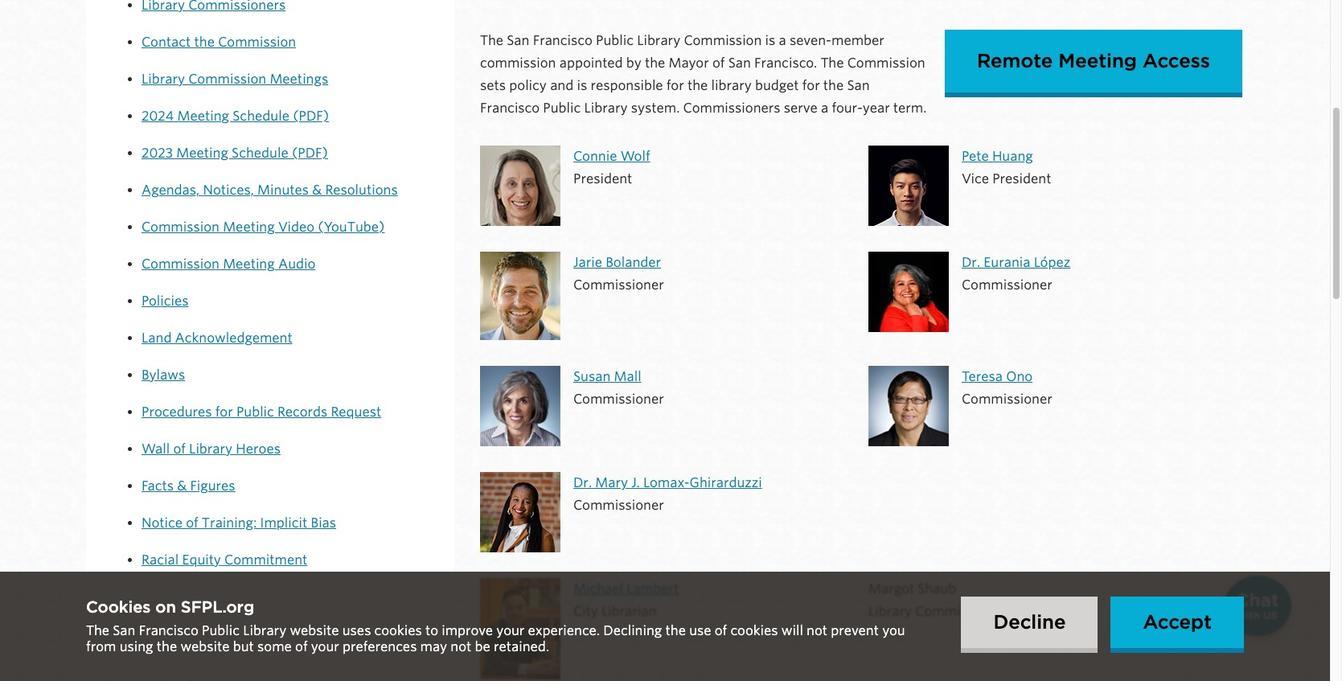 Task type: describe. For each thing, give the bounding box(es) containing it.
san up commission at the top left of page
[[507, 33, 530, 49]]

1 president from the left
[[573, 172, 632, 187]]

librarian
[[602, 604, 657, 620]]

j.
[[632, 476, 640, 491]]

meeting for remote meeting access
[[1059, 49, 1137, 73]]

will
[[782, 623, 803, 639]]

contact the commission
[[142, 34, 296, 50]]

francisco inside cookies on sfpl.org the san francisco public library website uses cookies to improve your experience. declining the use of cookies will not prevent you from using the website but some of your preferences may not be retained.
[[139, 623, 198, 639]]

land acknowledgement
[[142, 330, 293, 346]]

but
[[233, 639, 254, 655]]

dr. mary j. lomax-ghirarduzzi link
[[480, 472, 762, 553]]

schedule for 2023 meeting schedule (pdf)
[[232, 145, 288, 161]]

public up "heroes"
[[236, 404, 274, 420]]

commissioner for ono
[[962, 392, 1053, 407]]

the up four- on the top of the page
[[823, 78, 844, 94]]

policy
[[509, 78, 547, 94]]

1 vertical spatial &
[[177, 478, 187, 494]]

commission up library commission meetings
[[218, 34, 296, 50]]

teresa ono
[[962, 370, 1033, 385]]

dr. mary j. lomax-ghirarduzzi
[[573, 476, 762, 491]]

commission meeting video (youtube)
[[142, 219, 385, 235]]

1 horizontal spatial your
[[496, 623, 525, 639]]

agendas,
[[142, 182, 200, 198]]

responsible
[[591, 78, 663, 94]]

on
[[155, 598, 176, 617]]

library down contact
[[142, 71, 185, 87]]

may
[[420, 639, 447, 655]]

lópez
[[1034, 255, 1071, 271]]

susan mall link
[[480, 366, 642, 447]]

meeting for 2023 meeting schedule (pdf)
[[176, 145, 228, 161]]

public up by
[[596, 33, 634, 49]]

the san francisco public library commission is a seven-member commission appointed by the mayor of san francisco. the commission sets policy and is responsible for the library budget for the san francisco public library system. commissioners serve a four-year term.
[[480, 33, 927, 116]]

commission meeting audio
[[142, 256, 316, 272]]

connie wolf
[[573, 149, 650, 164]]

commissioner for mall
[[573, 392, 664, 407]]

0 vertical spatial a
[[779, 33, 786, 49]]

from
[[86, 639, 116, 655]]

remote
[[977, 49, 1053, 73]]

of right the wall
[[173, 441, 186, 457]]

schedule for 2024 meeting schedule (pdf)
[[233, 108, 289, 124]]

0 vertical spatial is
[[765, 33, 776, 49]]

use
[[689, 623, 711, 639]]

library
[[711, 78, 752, 94]]

jarie bolander
[[573, 255, 661, 271]]

member
[[832, 33, 885, 49]]

remote meeting access link
[[945, 30, 1242, 93]]

the right by
[[645, 56, 665, 71]]

0 horizontal spatial for
[[215, 404, 233, 420]]

teresa
[[962, 370, 1003, 385]]

library inside margot shaub library commission affairs analyst
[[869, 604, 912, 620]]

0 vertical spatial &
[[312, 182, 322, 198]]

meeting for commission meeting audio
[[223, 256, 275, 272]]

decline
[[994, 611, 1066, 634]]

eurania
[[984, 255, 1031, 271]]

library up by
[[637, 33, 681, 49]]

accept
[[1143, 611, 1212, 634]]

2 horizontal spatial for
[[802, 78, 820, 94]]

minutes
[[257, 182, 309, 198]]

michael
[[573, 582, 623, 597]]

public inside cookies on sfpl.org the san francisco public library website uses cookies to improve your experience. declining the use of cookies will not prevent you from using the website but some of your preferences may not be retained.
[[202, 623, 240, 639]]

us
[[1264, 610, 1278, 622]]

figures
[[190, 478, 235, 494]]

commission down agendas,
[[142, 219, 220, 235]]

san inside cookies on sfpl.org the san francisco public library website uses cookies to improve your experience. declining the use of cookies will not prevent you from using the website but some of your preferences may not be retained.
[[113, 623, 135, 639]]

racial
[[142, 552, 179, 568]]

1 horizontal spatial website
[[290, 623, 339, 639]]

records
[[278, 404, 328, 420]]

1 vertical spatial is
[[577, 78, 587, 94]]

notices,
[[203, 182, 254, 198]]

commission down member
[[847, 56, 925, 71]]

susan mall
[[573, 370, 642, 385]]

city librarian
[[573, 604, 657, 620]]

1 vertical spatial your
[[311, 639, 339, 655]]

notice
[[142, 515, 183, 531]]

policies link
[[142, 293, 189, 309]]

of right use
[[715, 623, 727, 639]]

video
[[278, 219, 315, 235]]

meeting for commission meeting video (youtube)
[[223, 219, 275, 235]]

wall of library heroes link
[[142, 441, 281, 457]]

retained.
[[494, 639, 549, 655]]

appointed
[[560, 56, 623, 71]]

sfpl.org
[[181, 598, 254, 617]]

lambert
[[627, 582, 679, 597]]

2024 meeting schedule (pdf)
[[142, 108, 329, 124]]

wall
[[142, 441, 170, 457]]

and
[[550, 78, 574, 94]]

you
[[882, 623, 905, 639]]

library up "figures"
[[189, 441, 233, 457]]

the inside cookies on sfpl.org the san francisco public library website uses cookies to improve your experience. declining the use of cookies will not prevent you from using the website but some of your preferences may not be retained.
[[86, 623, 109, 639]]

four-
[[832, 101, 863, 116]]

ghirarduzzi
[[690, 476, 762, 491]]

1 vertical spatial not
[[451, 639, 472, 655]]

library commission meetings
[[142, 71, 328, 87]]

acknowledgement
[[175, 330, 293, 346]]

vice
[[962, 172, 989, 187]]

bylaws link
[[142, 367, 185, 383]]

procedures for public records request link
[[142, 404, 381, 420]]

bolander
[[606, 255, 661, 271]]

racial equity commitment link
[[142, 552, 307, 568]]

meeting for 2024 meeting schedule (pdf)
[[177, 108, 229, 124]]

audio
[[278, 256, 316, 272]]

commission meeting audio link
[[142, 256, 316, 272]]

pete huang
[[962, 149, 1033, 164]]

library inside cookies on sfpl.org the san francisco public library website uses cookies to improve your experience. declining the use of cookies will not prevent you from using the website but some of your preferences may not be retained.
[[243, 623, 286, 639]]

(youtube)
[[318, 219, 385, 235]]

using
[[120, 639, 153, 655]]

the right contact
[[194, 34, 215, 50]]

(pdf) for 2023 meeting schedule (pdf)
[[292, 145, 328, 161]]

commission up policies link
[[142, 256, 220, 272]]

dr. eurania lópez link
[[869, 252, 1071, 333]]

sets
[[480, 78, 506, 94]]

teresa ono, commissioner image
[[869, 366, 949, 447]]

michael lambert link
[[480, 579, 679, 679]]

request
[[331, 404, 381, 420]]

cookies
[[86, 598, 151, 617]]

2023 meeting schedule (pdf)
[[142, 145, 328, 161]]

michael lambert
[[573, 582, 679, 597]]

2023
[[142, 145, 173, 161]]

2024
[[142, 108, 174, 124]]



Task type: locate. For each thing, give the bounding box(es) containing it.
susan
[[573, 370, 611, 385]]

commission down shaub
[[915, 604, 993, 620]]

of right some at left
[[295, 639, 308, 655]]

meeting right 2023
[[176, 145, 228, 161]]

schedule
[[233, 108, 289, 124], [232, 145, 288, 161]]

meetings
[[270, 71, 328, 87]]

0 horizontal spatial a
[[779, 33, 786, 49]]

1 horizontal spatial is
[[765, 33, 776, 49]]

your up retained.
[[496, 623, 525, 639]]

schedule down library commission meetings link
[[233, 108, 289, 124]]

the up commission at the top left of page
[[480, 33, 504, 49]]

president down huang
[[993, 172, 1052, 187]]

commission up 2024 meeting schedule (pdf) link
[[188, 71, 266, 87]]

1 horizontal spatial for
[[667, 78, 684, 94]]

website left but
[[180, 639, 230, 655]]

2 horizontal spatial the
[[821, 56, 844, 71]]

2 cookies from the left
[[731, 623, 778, 639]]

0 horizontal spatial cookies
[[374, 623, 422, 639]]

0 horizontal spatial president
[[573, 172, 632, 187]]

commissioner down the eurania
[[962, 278, 1053, 293]]

ono
[[1006, 370, 1033, 385]]

commission inside margot shaub library commission affairs analyst
[[915, 604, 993, 620]]

a up francisco.
[[779, 33, 786, 49]]

cookies on sfpl.org the san francisco public library website uses cookies to improve your experience. declining the use of cookies will not prevent you from using the website but some of your preferences may not be retained.
[[86, 598, 905, 655]]

francisco down sets
[[480, 101, 540, 116]]

uses
[[342, 623, 371, 639]]

1 horizontal spatial dr.
[[962, 255, 980, 271]]

of
[[713, 56, 725, 71], [173, 441, 186, 457], [715, 623, 727, 639], [295, 639, 308, 655]]

your right some at left
[[311, 639, 339, 655]]

1 horizontal spatial president
[[993, 172, 1052, 187]]

alert dialog containing decline
[[0, 572, 1330, 681]]

president
[[573, 172, 632, 187], [993, 172, 1052, 187]]

analyst
[[1042, 604, 1089, 620]]

commissioner down teresa ono
[[962, 392, 1053, 407]]

connie wolf link
[[480, 146, 650, 226]]

1 vertical spatial francisco
[[480, 101, 540, 116]]

commissioner for mary
[[573, 498, 664, 513]]

of training: implicit
[[186, 515, 307, 531]]

meeting down commission meeting video (youtube) link
[[223, 256, 275, 272]]

dr.
[[962, 255, 980, 271], [573, 476, 592, 491]]

schedule up agendas, notices, minutes & resolutions
[[232, 145, 288, 161]]

agendas, notices, minutes & resolutions
[[142, 182, 398, 198]]

0 vertical spatial dr.
[[962, 255, 980, 271]]

dr. left the eurania
[[962, 255, 980, 271]]

commission up mayor
[[684, 33, 762, 49]]

meeting down notices,
[[223, 219, 275, 235]]

bylaws
[[142, 367, 185, 383]]

notice of training: implicit bias link
[[142, 515, 336, 531]]

0 vertical spatial schedule
[[233, 108, 289, 124]]

land
[[142, 330, 172, 346]]

0 horizontal spatial your
[[311, 639, 339, 655]]

be
[[475, 639, 490, 655]]

commissioner down jarie bolander
[[573, 278, 664, 293]]

contact the commission link
[[142, 34, 296, 50]]

(pdf) up minutes
[[292, 145, 328, 161]]

of inside the san francisco public library commission is a seven-member commission appointed by the mayor of san francisco. the commission sets policy and is responsible for the library budget for the san francisco public library system. commissioners serve a four-year term.
[[713, 56, 725, 71]]

commissioners
[[683, 101, 781, 116]]

the left use
[[666, 623, 686, 639]]

1 cookies from the left
[[374, 623, 422, 639]]

1 vertical spatial website
[[180, 639, 230, 655]]

is
[[765, 33, 776, 49], [577, 78, 587, 94]]

& right minutes
[[312, 182, 322, 198]]

cookies left the will on the bottom
[[731, 623, 778, 639]]

decline button
[[961, 597, 1098, 648]]

0 vertical spatial (pdf)
[[293, 108, 329, 124]]

0 horizontal spatial the
[[86, 623, 109, 639]]

library up "you"
[[869, 604, 912, 620]]

not right the will on the bottom
[[807, 623, 828, 639]]

0 vertical spatial francisco
[[533, 33, 593, 49]]

a left four- on the top of the page
[[821, 101, 829, 116]]

for up serve
[[802, 78, 820, 94]]

city
[[573, 604, 598, 620]]

0 horizontal spatial not
[[451, 639, 472, 655]]

2 vertical spatial francisco
[[139, 623, 198, 639]]

(pdf)
[[293, 108, 329, 124], [292, 145, 328, 161]]

pete
[[962, 149, 989, 164]]

prevent
[[831, 623, 879, 639]]

0 vertical spatial website
[[290, 623, 339, 639]]

0 horizontal spatial &
[[177, 478, 187, 494]]

wolf
[[621, 149, 650, 164]]

francisco.
[[754, 56, 817, 71]]

affairs
[[997, 604, 1038, 620]]

the up from
[[86, 623, 109, 639]]

cookies on sfpl.org document
[[86, 598, 936, 655]]

commissioner down mary
[[573, 498, 664, 513]]

serve
[[784, 101, 818, 116]]

shaub
[[918, 582, 956, 597]]

to
[[425, 623, 438, 639]]

commitment
[[224, 552, 307, 568]]

2 vertical spatial the
[[86, 623, 109, 639]]

san up using
[[113, 623, 135, 639]]

facts
[[142, 478, 174, 494]]

experience.
[[528, 623, 600, 639]]

the
[[480, 33, 504, 49], [821, 56, 844, 71], [86, 623, 109, 639]]

year
[[863, 101, 890, 116]]

the down mayor
[[688, 78, 708, 94]]

racial equity commitment
[[142, 552, 307, 568]]

procedures for public records request
[[142, 404, 381, 420]]

seven-
[[790, 33, 832, 49]]

1 vertical spatial a
[[821, 101, 829, 116]]

1 vertical spatial the
[[821, 56, 844, 71]]

san up library
[[728, 56, 751, 71]]

is up francisco.
[[765, 33, 776, 49]]

equity
[[182, 552, 221, 568]]

0 horizontal spatial website
[[180, 639, 230, 655]]

public down "sfpl.org"
[[202, 623, 240, 639]]

francisco
[[533, 33, 593, 49], [480, 101, 540, 116], [139, 623, 198, 639]]

of up library
[[713, 56, 725, 71]]

by
[[626, 56, 642, 71]]

procedures
[[142, 404, 212, 420]]

notice of training: implicit bias
[[142, 515, 336, 531]]

remote meeting access
[[977, 49, 1210, 73]]

meeting left access
[[1059, 49, 1137, 73]]

mayor
[[669, 56, 709, 71]]

the right using
[[157, 639, 177, 655]]

0 horizontal spatial dr.
[[573, 476, 592, 491]]

cookies up "preferences"
[[374, 623, 422, 639]]

commission
[[480, 56, 556, 71]]

cookies
[[374, 623, 422, 639], [731, 623, 778, 639]]

dr. for dr. mary j. lomax-ghirarduzzi
[[573, 476, 592, 491]]

website left uses
[[290, 623, 339, 639]]

1 vertical spatial schedule
[[232, 145, 288, 161]]

dr. left mary
[[573, 476, 592, 491]]

president down the connie
[[573, 172, 632, 187]]

declining
[[603, 623, 662, 639]]

1 horizontal spatial a
[[821, 101, 829, 116]]

library
[[637, 33, 681, 49], [142, 71, 185, 87], [584, 101, 628, 116], [189, 441, 233, 457], [869, 604, 912, 620], [243, 623, 286, 639]]

1 vertical spatial dr.
[[573, 476, 592, 491]]

commissioner for eurania
[[962, 278, 1053, 293]]

is right "and"
[[577, 78, 587, 94]]

connie
[[573, 149, 617, 164]]

chat with us
[[1236, 590, 1279, 622]]

1 horizontal spatial not
[[807, 623, 828, 639]]

&
[[312, 182, 322, 198], [177, 478, 187, 494]]

dr. eurania lópez
[[962, 255, 1071, 271]]

the down seven-
[[821, 56, 844, 71]]

2 president from the left
[[993, 172, 1052, 187]]

library up some at left
[[243, 623, 286, 639]]

budget
[[755, 78, 799, 94]]

(pdf) for 2024 meeting schedule (pdf)
[[293, 108, 329, 124]]

for up wall of library heroes link
[[215, 404, 233, 420]]

1 horizontal spatial cookies
[[731, 623, 778, 639]]

public
[[596, 33, 634, 49], [543, 101, 581, 116], [236, 404, 274, 420], [202, 623, 240, 639]]

jarie bolander link
[[480, 252, 661, 341]]

for down mayor
[[667, 78, 684, 94]]

(pdf) down the meetings
[[293, 108, 329, 124]]

teresa ono link
[[869, 366, 1033, 447]]

vice president
[[962, 172, 1052, 187]]

public down "and"
[[543, 101, 581, 116]]

huang
[[992, 149, 1033, 164]]

accept button
[[1111, 597, 1244, 648]]

meeting right the 2024 at left top
[[177, 108, 229, 124]]

0 vertical spatial not
[[807, 623, 828, 639]]

bias
[[311, 515, 336, 531]]

1 horizontal spatial the
[[480, 33, 504, 49]]

& right 'facts'
[[177, 478, 187, 494]]

0 vertical spatial your
[[496, 623, 525, 639]]

not down improve
[[451, 639, 472, 655]]

0 vertical spatial the
[[480, 33, 504, 49]]

term.
[[893, 101, 927, 116]]

dr. for dr. eurania lópez
[[962, 255, 980, 271]]

1 horizontal spatial &
[[312, 182, 322, 198]]

0 horizontal spatial is
[[577, 78, 587, 94]]

alert dialog
[[0, 572, 1330, 681]]

francisco up appointed
[[533, 33, 593, 49]]

san
[[507, 33, 530, 49], [728, 56, 751, 71], [847, 78, 870, 94], [113, 623, 135, 639]]

francisco down on
[[139, 623, 198, 639]]

library commission meetings link
[[142, 71, 328, 87]]

1 vertical spatial (pdf)
[[292, 145, 328, 161]]

library down responsible
[[584, 101, 628, 116]]

heroes
[[236, 441, 281, 457]]

commissioner for bolander
[[573, 278, 664, 293]]

facts & figures
[[142, 478, 235, 494]]

commissioner down mall
[[573, 392, 664, 407]]

lomax-
[[643, 476, 690, 491]]

san up four- on the top of the page
[[847, 78, 870, 94]]



Task type: vqa. For each thing, say whether or not it's contained in the screenshot.
open now for Bernal Heights
no



